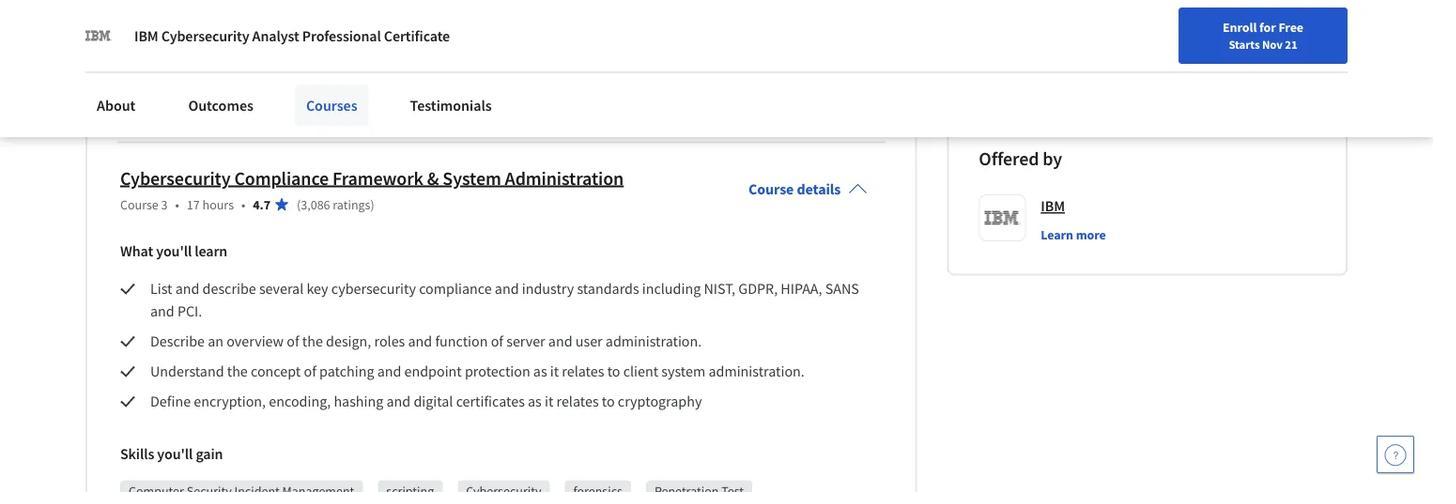 Task type: describe. For each thing, give the bounding box(es) containing it.
courses link
[[295, 85, 369, 126]]

0 vertical spatial it
[[550, 362, 559, 381]]

operating
[[384, 72, 464, 96]]

by
[[1043, 147, 1062, 170]]

skills you'll gain
[[120, 445, 223, 463]]

2
[[161, 102, 168, 119]]

and left user
[[548, 332, 572, 351]]

0 vertical spatial system
[[468, 72, 526, 96]]

0 vertical spatial the
[[302, 332, 323, 351]]

testimonials
[[410, 96, 492, 115]]

• left '4.7'
[[241, 196, 245, 213]]

free
[[1279, 19, 1304, 36]]

and left digital
[[386, 392, 411, 411]]

enroll
[[1223, 19, 1257, 36]]

for
[[1259, 19, 1276, 36]]

course 2
[[120, 102, 168, 119]]

1 vertical spatial as
[[528, 392, 542, 411]]

offered by
[[979, 147, 1062, 170]]

ibm image
[[85, 23, 112, 49]]

outcomes
[[188, 96, 253, 115]]

3,086
[[301, 196, 330, 213]]

course details
[[749, 180, 841, 199]]

client
[[623, 362, 658, 381]]

pci.
[[177, 302, 202, 321]]

help center image
[[1384, 443, 1407, 466]]

1 vertical spatial system
[[443, 166, 501, 190]]

cybersecurity roles, processes & operating system security
[[120, 72, 596, 96]]

understand
[[150, 362, 224, 381]]

course for course details
[[749, 180, 794, 199]]

framework
[[332, 166, 423, 190]]

ibm skills network team link
[[1037, 37, 1194, 55]]

& for framework
[[427, 166, 439, 190]]

an
[[208, 332, 224, 351]]

roles,
[[234, 72, 283, 96]]

21
[[1285, 37, 1298, 52]]

0 vertical spatial cybersecurity
[[161, 26, 249, 45]]

( 5,223 ratings )
[[297, 102, 374, 119]]

• for hours
[[241, 102, 245, 119]]

team
[[1159, 37, 1194, 55]]

opens in a new tab image
[[319, 59, 334, 74]]

describe an overview of the design, roles and function of server and user administration.
[[150, 332, 702, 351]]

you'll for learn
[[156, 242, 192, 261]]

coursera image
[[23, 15, 142, 45]]

3
[[161, 196, 168, 213]]

certificates
[[456, 392, 525, 411]]

about
[[97, 96, 136, 115]]

1 vertical spatial to
[[602, 392, 615, 411]]

protection
[[465, 362, 530, 381]]

ibm skills network team ibm 634,346 learners
[[1037, 37, 1207, 96]]

security
[[530, 72, 596, 96]]

learn
[[195, 242, 227, 261]]

course for course 2
[[120, 102, 159, 119]]

2 horizontal spatial of
[[491, 332, 503, 351]]

cybersecurity for compliance
[[120, 166, 231, 190]]

define
[[150, 392, 191, 411]]

0 vertical spatial as
[[533, 362, 547, 381]]

nist,
[[704, 279, 735, 298]]

details
[[797, 180, 841, 199]]

13
[[187, 102, 200, 119]]

learners
[[1162, 79, 1207, 96]]

cybersecurity roles, processes & operating system security link
[[120, 72, 596, 96]]

compliance
[[419, 279, 492, 298]]

patching
[[319, 362, 374, 381]]

describe
[[202, 279, 256, 298]]

) for 5,223 ratings
[[370, 102, 374, 119]]

outcomes link
[[177, 85, 265, 126]]

ibm cybersecurity analyst professional certificate
[[134, 26, 450, 45]]

1 hours from the top
[[202, 102, 234, 119]]

0 vertical spatial to
[[607, 362, 620, 381]]

learn more
[[1041, 226, 1106, 243]]

cybersecurity compliance framework & system administration link
[[120, 166, 624, 190]]

ibm link
[[1041, 194, 1065, 217]]

and down 'roles'
[[377, 362, 401, 381]]

processes
[[286, 72, 365, 96]]

1 vertical spatial skills
[[120, 445, 154, 463]]

1 vertical spatial it
[[545, 392, 554, 411]]

system
[[661, 362, 706, 381]]

encoding,
[[269, 392, 331, 411]]

ibm skills network team image
[[982, 37, 1023, 78]]

17
[[187, 196, 200, 213]]

ratings for 5,223 ratings
[[333, 102, 370, 119]]

design,
[[326, 332, 371, 351]]

administration
[[505, 166, 624, 190]]

testimonials link
[[399, 85, 503, 126]]

cybersecurity for roles,
[[120, 72, 231, 96]]

course 3 • 17 hours •
[[120, 196, 245, 213]]



Task type: locate. For each thing, give the bounding box(es) containing it.
•
[[241, 102, 245, 119], [175, 196, 179, 213], [241, 196, 245, 213]]

and up pci.
[[175, 279, 199, 298]]

• right 3
[[175, 196, 179, 213]]

& right framework
[[427, 166, 439, 190]]

1 vertical spatial cybersecurity
[[120, 72, 231, 96]]

of
[[287, 332, 299, 351], [491, 332, 503, 351], [304, 362, 316, 381]]

of for roles
[[287, 332, 299, 351]]

it
[[550, 362, 559, 381], [545, 392, 554, 411]]

ratings for 3,086 ratings
[[333, 196, 370, 213]]

you'll for gain
[[157, 445, 193, 463]]

ibm
[[134, 26, 158, 45], [1037, 37, 1061, 55], [1037, 58, 1058, 75], [1041, 197, 1065, 215]]

0 vertical spatial hours
[[202, 102, 234, 119]]

1 ( from the top
[[297, 102, 301, 119]]

courses
[[306, 96, 357, 115]]

and down list
[[150, 302, 174, 321]]

hours right 13
[[202, 102, 234, 119]]

( left the courses
[[297, 102, 301, 119]]

1 vertical spatial (
[[297, 196, 301, 213]]

standards
[[577, 279, 639, 298]]

function
[[435, 332, 488, 351]]

analyst
[[252, 26, 299, 45]]

0 vertical spatial administration.
[[606, 332, 702, 351]]

define encryption, encoding, hashing and digital certificates as it relates to cryptography
[[150, 392, 702, 411]]

including
[[642, 279, 701, 298]]

course left 3
[[120, 196, 159, 213]]

skills inside ibm skills network team ibm 634,346 learners
[[1064, 37, 1098, 55]]

0 vertical spatial relates
[[562, 362, 604, 381]]

) down the cybersecurity roles, processes & operating system security link
[[370, 102, 374, 119]]

cryptography
[[618, 392, 702, 411]]

compliance
[[234, 166, 329, 190]]

hours right 17
[[202, 196, 234, 213]]

• left 4.6
[[241, 102, 245, 119]]

about link
[[85, 85, 147, 126]]

0 horizontal spatial the
[[227, 362, 248, 381]]

more
[[1076, 226, 1106, 243]]

list and describe several key cybersecurity compliance and industry standards including nist, gdpr, hipaa, sans and pci.
[[150, 279, 862, 321]]

user
[[575, 332, 603, 351]]

0 vertical spatial skills
[[1064, 37, 1098, 55]]

starts
[[1229, 37, 1260, 52]]

None search field
[[268, 12, 634, 49]]

overview
[[227, 332, 284, 351]]

( for 3,086
[[297, 196, 301, 213]]

what
[[120, 242, 153, 261]]

encryption,
[[194, 392, 266, 411]]

and right 'roles'
[[408, 332, 432, 351]]

ibm for ibm skills network team ibm 634,346 learners
[[1037, 37, 1061, 55]]

system
[[468, 72, 526, 96], [443, 166, 501, 190]]

industry
[[522, 279, 574, 298]]

hipaa,
[[781, 279, 822, 298]]

enroll for free starts nov 21
[[1223, 19, 1304, 52]]

1 vertical spatial the
[[227, 362, 248, 381]]

server
[[506, 332, 545, 351]]

13 hours •
[[187, 102, 245, 119]]

show notifications image
[[1180, 23, 1202, 46]]

digital
[[414, 392, 453, 411]]

1 horizontal spatial skills
[[1064, 37, 1098, 55]]

cybersecurity
[[161, 26, 249, 45], [120, 72, 231, 96], [120, 166, 231, 190]]

1 vertical spatial relates
[[557, 392, 599, 411]]

gdpr,
[[738, 279, 778, 298]]

1 horizontal spatial administration.
[[709, 362, 805, 381]]

2 hours from the top
[[202, 196, 234, 213]]

the up encryption,
[[227, 362, 248, 381]]

1 horizontal spatial of
[[304, 362, 316, 381]]

4.7
[[253, 196, 270, 213]]

menu item
[[1039, 19, 1160, 80]]

1 vertical spatial you'll
[[157, 445, 193, 463]]

hours
[[202, 102, 234, 119], [202, 196, 234, 213]]

system up testimonials on the left top of page
[[468, 72, 526, 96]]

you'll left gain
[[157, 445, 193, 463]]

• for 3
[[175, 196, 179, 213]]

the left design,
[[302, 332, 323, 351]]

( down compliance
[[297, 196, 301, 213]]

&
[[369, 72, 381, 96], [427, 166, 439, 190]]

network
[[1101, 37, 1156, 55]]

1 horizontal spatial &
[[427, 166, 439, 190]]

4.6
[[253, 102, 270, 119]]

administration. up client
[[606, 332, 702, 351]]

2 ratings from the top
[[333, 196, 370, 213]]

1 vertical spatial &
[[427, 166, 439, 190]]

as down server
[[533, 362, 547, 381]]

of left server
[[491, 332, 503, 351]]

2 ) from the top
[[370, 196, 374, 213]]

course left the "details"
[[749, 180, 794, 199]]

of up concept
[[287, 332, 299, 351]]

5,223
[[301, 102, 330, 119]]

to
[[607, 362, 620, 381], [602, 392, 615, 411]]

cybersecurity up 2
[[120, 72, 231, 96]]

1 vertical spatial hours
[[202, 196, 234, 213]]

cybersecurity up "course 3 • 17 hours •"
[[120, 166, 231, 190]]

cybersecurity left analyst
[[161, 26, 249, 45]]

professional
[[302, 26, 381, 45]]

as right the certificates
[[528, 392, 542, 411]]

understand the concept of patching and endpoint protection as it relates to client system administration.
[[150, 362, 805, 381]]

concept
[[251, 362, 301, 381]]

0 vertical spatial )
[[370, 102, 374, 119]]

it right the certificates
[[545, 392, 554, 411]]

1 vertical spatial )
[[370, 196, 374, 213]]

skills left network
[[1064, 37, 1098, 55]]

cybersecurity
[[331, 279, 416, 298]]

gain
[[196, 445, 223, 463]]

1 horizontal spatial the
[[302, 332, 323, 351]]

ratings down cybersecurity compliance framework & system administration link
[[333, 196, 370, 213]]

learn more button
[[1041, 225, 1106, 244]]

0 vertical spatial you'll
[[156, 242, 192, 261]]

of up encoding,
[[304, 362, 316, 381]]

ratings
[[333, 102, 370, 119], [333, 196, 370, 213]]

certificate
[[384, 26, 450, 45]]

) for 3,086 ratings
[[370, 196, 374, 213]]

0 vertical spatial &
[[369, 72, 381, 96]]

ibm for ibm cybersecurity analyst professional certificate
[[134, 26, 158, 45]]

cybersecurity compliance framework & system administration
[[120, 166, 624, 190]]

skills down "define"
[[120, 445, 154, 463]]

1 ) from the top
[[370, 102, 374, 119]]

634,346
[[1117, 79, 1160, 96]]

you'll left learn
[[156, 242, 192, 261]]

key
[[307, 279, 328, 298]]

as
[[533, 362, 547, 381], [528, 392, 542, 411]]

hashing
[[334, 392, 383, 411]]

and left industry
[[495, 279, 519, 298]]

nov
[[1262, 37, 1283, 52]]

course inside dropdown button
[[749, 180, 794, 199]]

0 horizontal spatial of
[[287, 332, 299, 351]]

describe
[[150, 332, 205, 351]]

& up ( 5,223 ratings )
[[369, 72, 381, 96]]

0 horizontal spatial administration.
[[606, 332, 702, 351]]

)
[[370, 102, 374, 119], [370, 196, 374, 213]]

endpoint
[[404, 362, 462, 381]]

sans
[[825, 279, 859, 298]]

0 horizontal spatial &
[[369, 72, 381, 96]]

0 horizontal spatial skills
[[120, 445, 154, 463]]

several
[[259, 279, 304, 298]]

1 vertical spatial administration.
[[709, 362, 805, 381]]

it right the protection
[[550, 362, 559, 381]]

list
[[150, 279, 172, 298]]

learn
[[1041, 226, 1073, 243]]

course details button
[[734, 153, 882, 225]]

1 ratings from the top
[[333, 102, 370, 119]]

2 vertical spatial cybersecurity
[[120, 166, 231, 190]]

1 vertical spatial ratings
[[333, 196, 370, 213]]

offered
[[979, 147, 1039, 170]]

to left client
[[607, 362, 620, 381]]

ratings down cybersecurity roles, processes & operating system security
[[333, 102, 370, 119]]

what you'll learn
[[120, 242, 227, 261]]

roles
[[374, 332, 405, 351]]

of for endpoint
[[304, 362, 316, 381]]

& for processes
[[369, 72, 381, 96]]

0 vertical spatial ratings
[[333, 102, 370, 119]]

ibm for ibm
[[1041, 197, 1065, 215]]

(
[[297, 102, 301, 119], [297, 196, 301, 213]]

system down "testimonials" link
[[443, 166, 501, 190]]

( 3,086 ratings )
[[297, 196, 374, 213]]

course left 2
[[120, 102, 159, 119]]

) down cybersecurity compliance framework & system administration on the left top
[[370, 196, 374, 213]]

to left cryptography
[[602, 392, 615, 411]]

you'll
[[156, 242, 192, 261], [157, 445, 193, 463]]

relates
[[562, 362, 604, 381], [557, 392, 599, 411]]

administration.
[[606, 332, 702, 351], [709, 362, 805, 381]]

administration. right system
[[709, 362, 805, 381]]

0 vertical spatial (
[[297, 102, 301, 119]]

2 ( from the top
[[297, 196, 301, 213]]

( for 5,223
[[297, 102, 301, 119]]



Task type: vqa. For each thing, say whether or not it's contained in the screenshot.
2
yes



